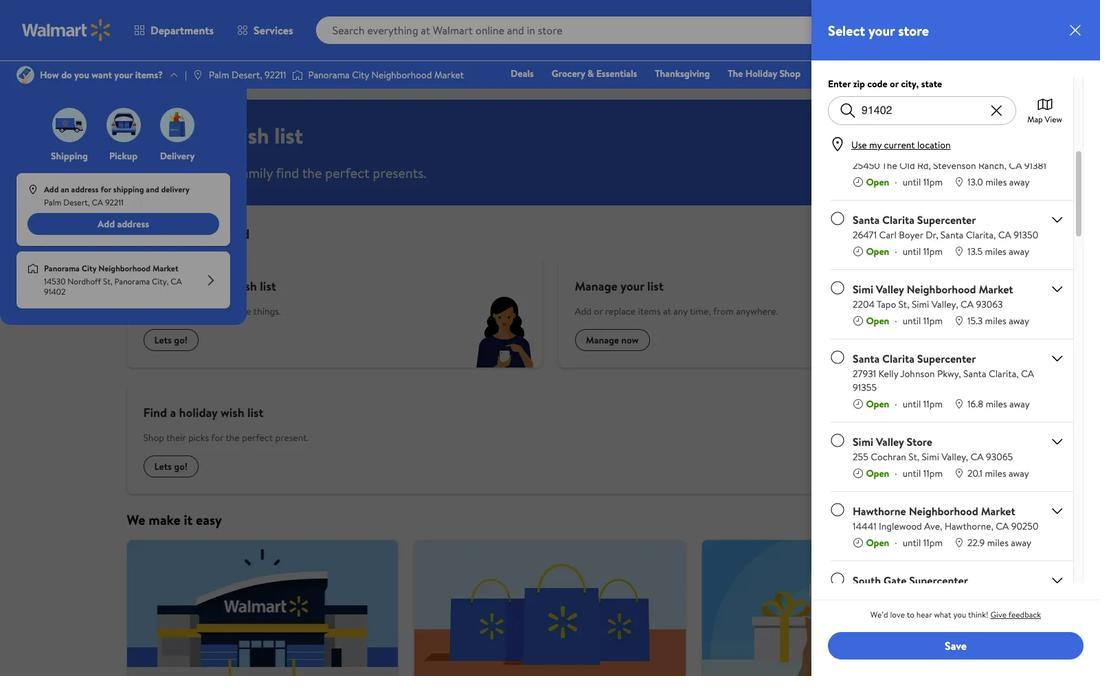 Task type: describe. For each thing, give the bounding box(es) containing it.
25450 the old rd, stevenson ranch, ca 91381. element
[[853, 159, 1047, 173]]

 image for delivery
[[160, 108, 195, 142]]

dr,
[[926, 228, 939, 242]]

view
[[1046, 114, 1063, 125]]

91355
[[853, 381, 878, 395]]

go! for create
[[174, 333, 188, 347]]

14441
[[853, 520, 877, 534]]

simi right cochran
[[922, 451, 940, 464]]

shipping
[[113, 184, 144, 195]]

· for 25450
[[896, 175, 898, 189]]

or inside dialog
[[891, 77, 899, 91]]

miles for 14441
[[988, 537, 1009, 550]]

time,
[[690, 305, 712, 318]]

0 vertical spatial west
[[853, 74, 877, 89]]

away down '91307'
[[1010, 106, 1031, 120]]

save button
[[829, 633, 1084, 660]]

0 vertical spatial shop
[[780, 67, 801, 80]]

2 $647.98
[[1057, 15, 1080, 43]]

want
[[92, 68, 112, 82]]

anywhere.
[[737, 305, 779, 318]]

ave, for neighborhood
[[925, 520, 943, 534]]

manage now
[[586, 333, 639, 347]]

open for market
[[867, 314, 890, 328]]

22.9 miles away
[[968, 537, 1032, 550]]

map
[[1028, 114, 1044, 125]]

add for add or replace items at any time, from anywhere.
[[575, 305, 592, 318]]

14441 inglewood ave, hawthorne, ca 90250. element
[[853, 520, 1039, 534]]

6433
[[853, 89, 875, 103]]

think!
[[969, 609, 989, 621]]

open for 26471
[[867, 245, 890, 259]]

Walmart Site-Wide search field
[[316, 17, 868, 44]]

how do you want your items?
[[40, 68, 163, 82]]

1 horizontal spatial the
[[302, 164, 322, 182]]

until for 26471
[[903, 245, 922, 259]]

shop their picks for the perfect present.
[[143, 431, 309, 445]]

simi valley store 255 cochran st, simi valley, ca 93065
[[853, 435, 1014, 464]]

select your store dialog
[[812, 0, 1101, 677]]

things.
[[254, 305, 281, 318]]

market for panorama city neighborhood market
[[435, 68, 464, 82]]

to
[[907, 609, 915, 621]]

favorite
[[219, 305, 251, 318]]

lets go! button for find
[[143, 456, 199, 478]]

 image for shipping
[[52, 108, 87, 142]]

finder
[[838, 67, 865, 80]]

store
[[899, 21, 930, 40]]

0 horizontal spatial &
[[225, 164, 234, 182]]

3 list item from the left
[[694, 541, 982, 677]]

16.8
[[968, 398, 984, 411]]

hawthorne neighborhood market 14441 inglewood ave, hawthorne, ca 90250
[[853, 504, 1039, 534]]

2
[[1072, 15, 1076, 27]]

ca for santa clarita supercenter 26471 carl boyer dr, santa clarita, ca 91350
[[999, 228, 1012, 242]]

supercenter for santa clarita supercenter 26471 carl boyer dr, santa clarita, ca 91350
[[918, 213, 977, 228]]

11pm for 25450
[[924, 175, 944, 189]]

let's
[[127, 225, 155, 243]]

· for 14441
[[896, 537, 898, 550]]

away for 255
[[1009, 467, 1030, 481]]

South Gate Supercenter radio
[[831, 573, 845, 587]]

1 · from the top
[[896, 106, 898, 120]]

address inside the add an address for shipping and delivery palm desert, ca 92211
[[71, 184, 99, 195]]

Enter zip code or city, state text field
[[857, 97, 989, 124]]

do
[[61, 68, 72, 82]]

simi up 2204
[[853, 282, 874, 297]]

select your store
[[829, 21, 930, 40]]

debit
[[996, 86, 1019, 100]]

neighborhood for simi valley neighborhood market 2204 tapo st, simi valley, ca 93063
[[907, 282, 977, 297]]

$647.98
[[1057, 34, 1080, 43]]

open for 255
[[867, 467, 890, 481]]

20.1
[[968, 467, 983, 481]]

deals link
[[505, 66, 540, 81]]

list up shop their picks for the perfect present. at the bottom left of page
[[248, 404, 264, 422]]

friends
[[180, 164, 221, 182]]

clarita for santa clarita supercenter 26471 carl boyer dr, santa clarita, ca 91350
[[883, 213, 915, 228]]

panorama city neighborhood market
[[308, 68, 464, 82]]

love
[[891, 609, 906, 621]]

gate
[[884, 574, 907, 589]]

rd,
[[918, 159, 932, 173]]

26471 carl boyer dr, santa clarita, ca 91350. element
[[853, 228, 1039, 242]]

your inside dialog
[[869, 21, 896, 40]]

cochran
[[871, 451, 907, 464]]

items?
[[135, 68, 163, 82]]

started
[[207, 225, 250, 243]]

15.3 miles away
[[968, 314, 1030, 328]]

until for 14441
[[903, 537, 922, 550]]

we make it easy
[[127, 511, 222, 530]]

inglewood
[[880, 520, 923, 534]]

pickup button
[[103, 105, 143, 163]]

26471
[[853, 228, 878, 242]]

a for add
[[163, 305, 167, 318]]

market inside the hawthorne neighborhood market 14441 inglewood ave, hawthorne, ca 90250
[[982, 504, 1016, 519]]

shipping button
[[50, 105, 89, 163]]

manage now button
[[575, 329, 650, 351]]

holiday for find
[[179, 404, 218, 422]]

zip
[[854, 77, 866, 91]]

simi valley neighborhood market store details image
[[1050, 281, 1066, 298]]

13.0
[[968, 175, 984, 189]]

registry
[[920, 86, 955, 100]]

simi up 255
[[853, 435, 874, 450]]

away for market
[[1010, 314, 1030, 328]]

create a holiday wish list
[[143, 278, 276, 295]]

miles for market
[[986, 314, 1007, 328]]

lets for create
[[154, 333, 172, 347]]

boyer
[[900, 228, 924, 242]]

electronics link
[[877, 66, 936, 81]]

holiday wish list
[[149, 120, 303, 151]]

shipping
[[51, 149, 88, 163]]

grocery & essentials link
[[546, 66, 644, 81]]

family
[[237, 164, 273, 182]]

manage for manage your list
[[575, 278, 618, 295]]

miles for 25450
[[986, 175, 1008, 189]]

until for market
[[903, 314, 922, 328]]

south
[[853, 574, 882, 589]]

map view button
[[1028, 96, 1063, 125]]

let's get you started
[[127, 225, 250, 243]]

santa right pkwy,
[[964, 367, 987, 381]]

panorama for panorama city neighborhood market 14530 nordhoff st, panorama city, ca 91402
[[44, 263, 80, 274]]

1 horizontal spatial panorama
[[114, 276, 150, 288]]

delivery button
[[157, 105, 197, 163]]

10.6
[[968, 106, 984, 120]]

0 horizontal spatial holiday
[[149, 120, 222, 151]]

91402
[[44, 286, 66, 298]]

add for add a few of your favorite things.
[[143, 305, 160, 318]]

manage your list. add or replace items at any time, from anywhere. manage now. image
[[898, 292, 974, 368]]

manage for manage now
[[586, 333, 620, 347]]

miles for 27931
[[986, 398, 1008, 411]]

wish for find a holiday wish list
[[221, 404, 245, 422]]

santa right "dr,"
[[941, 228, 964, 242]]

miles for 26471
[[986, 245, 1007, 259]]

st, for valley
[[899, 298, 910, 312]]

supercenter for santa clarita supercenter 27931 kelly johnson pkwy, santa clarita, ca 91355
[[918, 351, 977, 367]]

grocery & essentials
[[552, 67, 638, 80]]

help
[[149, 164, 177, 182]]

ca inside west hills store 6433 fallbrook ave, west hills, ca 91307
[[984, 89, 997, 103]]

11pm for 26471
[[924, 245, 944, 259]]

create
[[143, 278, 180, 295]]

walmart+ link
[[1031, 85, 1084, 100]]

you inside dialog
[[954, 609, 967, 621]]

|
[[185, 68, 187, 82]]

2 list item from the left
[[407, 541, 694, 677]]

add address button
[[28, 213, 219, 235]]

lets go! for create
[[154, 333, 188, 347]]

pkwy,
[[938, 367, 962, 381]]

clear zip code or city, state field image
[[989, 102, 1005, 119]]

ave, for hills
[[918, 89, 936, 103]]

0 vertical spatial desert,
[[232, 68, 262, 82]]

20.1 miles away
[[968, 467, 1030, 481]]

ca for stevenson ranch store 25450 the old rd, stevenson ranch, ca 91381
[[1010, 159, 1023, 173]]

1 vertical spatial the
[[226, 431, 240, 445]]

add a few of your favorite things.
[[143, 305, 281, 318]]

at
[[664, 305, 672, 318]]

1 horizontal spatial holiday
[[746, 67, 778, 80]]

add for add an address for shipping and delivery palm desert, ca 92211
[[44, 184, 59, 195]]

santa up 27931
[[853, 351, 880, 367]]

· for 26471
[[896, 245, 898, 259]]

city for panorama city neighborhood market 14530 nordhoff st, panorama city, ca 91402
[[82, 263, 97, 274]]

away for 25450
[[1010, 175, 1030, 189]]

miles down one debit link at the right of the page
[[986, 106, 1008, 120]]

santa clarita supercenter store details image for santa clarita supercenter 27931 kelly johnson pkwy, santa clarita, ca 91355
[[1050, 351, 1066, 367]]

wish for create a holiday wish list
[[233, 278, 257, 295]]

0 vertical spatial wish
[[227, 120, 269, 151]]

0 vertical spatial perfect
[[325, 164, 370, 182]]

holiday for create
[[192, 278, 230, 295]]

22.9
[[968, 537, 986, 550]]

add for add address
[[98, 217, 115, 231]]

open ·
[[867, 106, 898, 120]]

get
[[158, 225, 179, 243]]

1 horizontal spatial palm
[[209, 68, 229, 82]]

gift
[[819, 67, 836, 80]]

desert, inside the add an address for shipping and delivery palm desert, ca 92211
[[63, 197, 90, 208]]

open · until 11pm for 14441
[[867, 537, 944, 550]]

an
[[61, 184, 69, 195]]

the inside 'stevenson ranch store 25450 the old rd, stevenson ranch, ca 91381'
[[883, 159, 898, 173]]

2204 tapo st, simi valley, ca 93063. element
[[853, 298, 1030, 312]]

1 horizontal spatial 92211
[[265, 68, 286, 82]]

tapo
[[877, 298, 897, 312]]

the holiday shop link
[[722, 66, 807, 81]]

 image for pickup
[[106, 108, 141, 142]]



Task type: vqa. For each thing, say whether or not it's contained in the screenshot.


Task type: locate. For each thing, give the bounding box(es) containing it.
hawthorne neighborhood market store details image
[[1050, 504, 1066, 520]]

valley inside simi valley neighborhood market 2204 tapo st, simi valley, ca 93063
[[877, 282, 905, 297]]

holiday up friends
[[149, 120, 222, 151]]

palm desert, 92211
[[209, 68, 286, 82]]

fashion registry
[[920, 67, 1078, 100]]

open for 14441
[[867, 537, 890, 550]]

0 horizontal spatial  image
[[192, 69, 203, 80]]

 image for palm
[[192, 69, 203, 80]]

0 vertical spatial lets go! button
[[143, 329, 199, 351]]

0 vertical spatial st,
[[103, 276, 113, 288]]

st, inside simi valley store 255 cochran st, simi valley, ca 93065
[[909, 451, 920, 464]]

lets for find
[[154, 460, 172, 474]]

ave, inside the hawthorne neighborhood market 14441 inglewood ave, hawthorne, ca 90250
[[925, 520, 943, 534]]

 image inside delivery button
[[160, 108, 195, 142]]

0 horizontal spatial desert,
[[63, 197, 90, 208]]

· down the inglewood
[[896, 537, 898, 550]]

& inside grocery & essentials link
[[588, 67, 594, 80]]

a right find
[[170, 404, 176, 422]]

lets go! button for create
[[143, 329, 199, 351]]

1 vertical spatial santa clarita supercenter store details image
[[1050, 351, 1066, 367]]

valley up tapo
[[877, 282, 905, 297]]

27931 kelly johnson pkwy, santa clarita, ca 91355. element
[[853, 367, 1050, 395]]

away down 91381
[[1010, 175, 1030, 189]]

the right the find
[[302, 164, 322, 182]]

1 vertical spatial 92211
[[105, 197, 124, 208]]

2 valley from the top
[[877, 435, 905, 450]]

ca inside the hawthorne neighborhood market 14441 inglewood ave, hawthorne, ca 90250
[[997, 520, 1010, 534]]

supercenter inside santa clarita supercenter 26471 carl boyer dr, santa clarita, ca 91350
[[918, 213, 977, 228]]

1 horizontal spatial desert,
[[232, 68, 262, 82]]

ca for simi valley neighborhood market 2204 tapo st, simi valley, ca 93063
[[961, 298, 975, 312]]

ca inside the add an address for shipping and delivery palm desert, ca 92211
[[92, 197, 103, 208]]

enter
[[829, 77, 852, 91]]

away right 15.3
[[1010, 314, 1030, 328]]

list up help friends & family find the perfect presents.
[[275, 120, 303, 151]]

shop left gift on the right of the page
[[780, 67, 801, 80]]

west
[[853, 74, 877, 89], [938, 89, 959, 103]]

lets go! button down the 'their'
[[143, 456, 199, 478]]

92211 inside the add an address for shipping and delivery palm desert, ca 92211
[[105, 197, 124, 208]]

0 vertical spatial lets go!
[[154, 333, 188, 347]]

holiday
[[746, 67, 778, 80], [149, 120, 222, 151]]

walmart+
[[1037, 86, 1078, 100]]

open down tapo
[[867, 314, 890, 328]]

supercenter for south gate supercenter
[[910, 574, 969, 589]]

of
[[187, 305, 196, 318]]

ca inside simi valley store 255 cochran st, simi valley, ca 93065
[[971, 451, 985, 464]]

1 horizontal spatial shop
[[780, 67, 801, 80]]

add down the add an address for shipping and delivery palm desert, ca 92211
[[98, 217, 115, 231]]

you for get
[[182, 225, 203, 243]]

1 vertical spatial you
[[182, 225, 203, 243]]

store inside simi valley store 255 cochran st, simi valley, ca 93065
[[907, 435, 933, 450]]

desert, right | at left top
[[232, 68, 262, 82]]

1 vertical spatial supercenter
[[918, 351, 977, 367]]

0 horizontal spatial stevenson
[[853, 143, 903, 158]]

0 horizontal spatial for
[[101, 184, 111, 195]]

2 vertical spatial st,
[[909, 451, 920, 464]]

4 open · until 11pm from the top
[[867, 398, 944, 411]]

clarita inside santa clarita supercenter 26471 carl boyer dr, santa clarita, ca 91350
[[883, 213, 915, 228]]

until down the inglewood
[[903, 537, 922, 550]]

away for 14441
[[1012, 537, 1032, 550]]

add inside button
[[98, 217, 115, 231]]

3 open · until 11pm from the top
[[867, 314, 944, 328]]

away
[[1010, 106, 1031, 120], [1010, 175, 1030, 189], [1010, 245, 1030, 259], [1010, 314, 1030, 328], [1010, 398, 1031, 411], [1009, 467, 1030, 481], [1012, 537, 1032, 550]]

1 vertical spatial city
[[82, 263, 97, 274]]

from
[[714, 305, 734, 318]]

11pm for market
[[924, 314, 944, 328]]

miles right 13.5
[[986, 245, 1007, 259]]

5 · from the top
[[896, 398, 898, 411]]

2 vertical spatial wish
[[221, 404, 245, 422]]

0 vertical spatial a
[[183, 278, 189, 295]]

1 horizontal spatial the
[[883, 159, 898, 173]]

valley for neighborhood
[[877, 282, 905, 297]]

the inside the holiday shop link
[[728, 67, 744, 80]]

supercenter up "what"
[[910, 574, 969, 589]]

market for simi valley neighborhood market 2204 tapo st, simi valley, ca 93063
[[980, 282, 1014, 297]]

1 vertical spatial address
[[117, 217, 149, 231]]

simi right tapo
[[912, 298, 930, 312]]

add inside the add an address for shipping and delivery palm desert, ca 92211
[[44, 184, 59, 195]]

0 vertical spatial stevenson
[[853, 143, 903, 158]]

1 valley from the top
[[877, 282, 905, 297]]

1 vertical spatial manage
[[586, 333, 620, 347]]

find a holiday wish list. shop their picks for the perfect present. let's go! image
[[898, 419, 974, 494]]

1 vertical spatial ave,
[[925, 520, 943, 534]]

clarita
[[883, 213, 915, 228], [883, 351, 915, 367]]

present.
[[275, 431, 309, 445]]

panorama city neighborhood market 14530 nordhoff st, panorama city, ca 91402
[[44, 263, 182, 298]]

0 vertical spatial santa clarita supercenter store details image
[[1050, 212, 1066, 228]]

1 vertical spatial the
[[883, 159, 898, 173]]

open · until 11pm for 255
[[867, 467, 944, 481]]

list up items
[[648, 278, 664, 295]]

6 11pm from the top
[[924, 537, 944, 550]]

11pm down 255 cochran st, simi valley, ca 93065. 'element'
[[924, 467, 944, 481]]

1 vertical spatial lets go! button
[[143, 456, 199, 478]]

a left few
[[163, 305, 167, 318]]

ca for santa clarita supercenter 27931 kelly johnson pkwy, santa clarita, ca 91355
[[1022, 367, 1035, 381]]

you right do
[[74, 68, 89, 82]]

add left replace
[[575, 305, 592, 318]]

go!
[[174, 333, 188, 347], [174, 460, 188, 474]]

stevenson up 13.0
[[934, 159, 977, 173]]

5 open · until 11pm from the top
[[867, 467, 944, 481]]

2 vertical spatial you
[[954, 609, 967, 621]]

91307
[[1000, 89, 1024, 103]]

2 11pm from the top
[[924, 245, 944, 259]]

0 horizontal spatial shop
[[143, 431, 164, 445]]

until down simi valley neighborhood market 2204 tapo st, simi valley, ca 93063
[[903, 314, 922, 328]]

7 · from the top
[[896, 537, 898, 550]]

st, inside panorama city neighborhood market 14530 nordhoff st, panorama city, ca 91402
[[103, 276, 113, 288]]

clarita, inside santa clarita supercenter 27931 kelly johnson pkwy, santa clarita, ca 91355
[[989, 367, 1020, 381]]

0 vertical spatial or
[[891, 77, 899, 91]]

ca inside panorama city neighborhood market 14530 nordhoff st, panorama city, ca 91402
[[171, 276, 182, 288]]

panorama for panorama city neighborhood market
[[308, 68, 350, 82]]

your up replace
[[621, 278, 645, 295]]

away down 93065
[[1009, 467, 1030, 481]]

Search search field
[[316, 17, 868, 44]]

15.3
[[968, 314, 984, 328]]

1 go! from the top
[[174, 333, 188, 347]]

1 vertical spatial or
[[594, 305, 603, 318]]

your left 'store'
[[869, 21, 896, 40]]

you for do
[[74, 68, 89, 82]]

st, right nordhoff
[[103, 276, 113, 288]]

fashion
[[1046, 67, 1078, 80]]

open · until 11pm for market
[[867, 314, 944, 328]]

93063
[[977, 298, 1004, 312]]

supercenter up '26471 carl boyer dr, santa clarita, ca 91350.' "element"
[[918, 213, 977, 228]]

stevenson ranch store 25450 the old rd, stevenson ranch, ca 91381
[[853, 143, 1047, 173]]

select
[[829, 21, 866, 40]]

clarita, for santa clarita supercenter 27931 kelly johnson pkwy, santa clarita, ca 91355
[[989, 367, 1020, 381]]

0 horizontal spatial 92211
[[105, 197, 124, 208]]

manage left 'now'
[[586, 333, 620, 347]]

11pm for 27931
[[924, 398, 944, 411]]

city for panorama city neighborhood market
[[352, 68, 369, 82]]

neighborhood for panorama city neighborhood market 14530 nordhoff st, panorama city, ca 91402
[[99, 263, 151, 274]]

until for 255
[[903, 467, 922, 481]]

city inside panorama city neighborhood market 14530 nordhoff st, panorama city, ca 91402
[[82, 263, 97, 274]]

map view
[[1028, 114, 1063, 125]]

thanksgiving link
[[649, 66, 717, 81]]

0 vertical spatial 92211
[[265, 68, 286, 82]]

7 open from the top
[[867, 537, 890, 550]]

add or replace items at any time, from anywhere.
[[575, 305, 779, 318]]

2204
[[853, 298, 875, 312]]

2 lets go! button from the top
[[143, 456, 199, 478]]

use my current location
[[852, 138, 952, 152]]

open down carl
[[867, 245, 890, 259]]

open down 25450 at the right top of page
[[867, 175, 890, 189]]

neighborhood for panorama city neighborhood market
[[372, 68, 432, 82]]

ranch
[[905, 143, 935, 158]]

santa clarita supercenter store details image
[[1050, 212, 1066, 228], [1050, 351, 1066, 367]]

open · until 11pm down old
[[867, 175, 944, 189]]

go! for find
[[174, 460, 188, 474]]

clarita up kelly
[[883, 351, 915, 367]]

11pm for 14441
[[924, 537, 944, 550]]

3 open from the top
[[867, 245, 890, 259]]

1 vertical spatial palm
[[44, 197, 62, 208]]

holiday left gift on the right of the page
[[746, 67, 778, 80]]

255 cochran st, simi valley, ca 93065. element
[[853, 451, 1030, 464]]

11pm for 255
[[924, 467, 944, 481]]

0 vertical spatial holiday
[[192, 278, 230, 295]]

1 vertical spatial panorama
[[44, 263, 80, 274]]

0 horizontal spatial panorama
[[44, 263, 80, 274]]

palm right | at left top
[[209, 68, 229, 82]]

johnson
[[901, 367, 936, 381]]

0 horizontal spatial city
[[82, 263, 97, 274]]

1 horizontal spatial &
[[588, 67, 594, 80]]

santa clarita supercenter 27931 kelly johnson pkwy, santa clarita, ca 91355
[[853, 351, 1035, 395]]

find a holiday wish list
[[143, 404, 264, 422]]

wish up favorite
[[233, 278, 257, 295]]

1 vertical spatial wish
[[233, 278, 257, 295]]

0 horizontal spatial perfect
[[242, 431, 273, 445]]

91350
[[1015, 228, 1039, 242]]

ca inside santa clarita supercenter 27931 kelly johnson pkwy, santa clarita, ca 91355
[[1022, 367, 1035, 381]]

we
[[127, 511, 145, 530]]

a right create
[[183, 278, 189, 295]]

· down carl
[[896, 245, 898, 259]]

1 lets go! from the top
[[154, 333, 188, 347]]

6 until from the top
[[903, 537, 922, 550]]

ca for panorama city neighborhood market 14530 nordhoff st, panorama city, ca 91402
[[171, 276, 182, 288]]

valley up cochran
[[877, 435, 905, 450]]

go! down few
[[174, 333, 188, 347]]

None radio
[[831, 142, 845, 156], [831, 212, 845, 226], [831, 281, 845, 295], [831, 434, 845, 448], [831, 142, 845, 156], [831, 212, 845, 226], [831, 281, 845, 295], [831, 434, 845, 448]]

1 vertical spatial clarita
[[883, 351, 915, 367]]

create a holiday wish list. add a few of your favorite things. let's go! image
[[467, 292, 542, 368]]

6433 fallbrook ave, west hills, ca 91307. element
[[853, 89, 1031, 103]]

1 vertical spatial stevenson
[[934, 159, 977, 173]]

 image inside the pickup button
[[106, 108, 141, 142]]

list item
[[119, 541, 407, 677], [407, 541, 694, 677], [694, 541, 982, 677]]

1 vertical spatial holiday
[[149, 120, 222, 151]]

open · until 11pm down the johnson
[[867, 398, 944, 411]]

your right want at the top left of page
[[114, 68, 133, 82]]

· down current
[[896, 175, 898, 189]]

list
[[119, 541, 982, 677]]

address
[[71, 184, 99, 195], [117, 217, 149, 231]]

lets down few
[[154, 333, 172, 347]]

until down the johnson
[[903, 398, 922, 411]]

simi valley neighborhood market 2204 tapo st, simi valley, ca 93063
[[853, 282, 1014, 312]]

4 open from the top
[[867, 314, 890, 328]]

open down 14441
[[867, 537, 890, 550]]

 image
[[292, 68, 303, 82], [192, 69, 203, 80]]

11pm down 14441 inglewood ave, hawthorne, ca 90250. element
[[924, 537, 944, 550]]

2 vertical spatial supercenter
[[910, 574, 969, 589]]

1 santa clarita supercenter store details image from the top
[[1050, 212, 1066, 228]]

0 horizontal spatial palm
[[44, 197, 62, 208]]

0 vertical spatial valley
[[877, 282, 905, 297]]

open for 27931
[[867, 398, 890, 411]]

you
[[74, 68, 89, 82], [182, 225, 203, 243], [954, 609, 967, 621]]

open · until 11pm for 25450
[[867, 175, 944, 189]]

 image for how do you want your items?
[[17, 66, 34, 84]]

supercenter inside santa clarita supercenter 27931 kelly johnson pkwy, santa clarita, ca 91355
[[918, 351, 977, 367]]

until for 27931
[[903, 398, 922, 411]]

5 until from the top
[[903, 467, 922, 481]]

1 horizontal spatial west
[[938, 89, 959, 103]]

0 vertical spatial &
[[588, 67, 594, 80]]

6 open · until 11pm from the top
[[867, 537, 944, 550]]

13.5
[[968, 245, 984, 259]]

13.0 miles away
[[968, 175, 1030, 189]]

1 vertical spatial go!
[[174, 460, 188, 474]]

6 · from the top
[[896, 467, 898, 481]]

0 horizontal spatial the
[[728, 67, 744, 80]]

add left few
[[143, 305, 160, 318]]

market inside panorama city neighborhood market 14530 nordhoff st, panorama city, ca 91402
[[153, 263, 179, 274]]

14530
[[44, 276, 66, 288]]

0 vertical spatial valley,
[[932, 298, 959, 312]]

make
[[149, 511, 181, 530]]

11pm down 2204 tapo st, simi valley, ca 93063. element on the right top
[[924, 314, 944, 328]]

0 vertical spatial panorama
[[308, 68, 350, 82]]

& left family
[[225, 164, 234, 182]]

1 vertical spatial holiday
[[179, 404, 218, 422]]

stevenson
[[853, 143, 903, 158], [934, 159, 977, 173]]

ca inside simi valley neighborhood market 2204 tapo st, simi valley, ca 93063
[[961, 298, 975, 312]]

open · until 11pm down the inglewood
[[867, 537, 944, 550]]

open · until 11pm down cochran
[[867, 467, 944, 481]]

valley
[[877, 282, 905, 297], [877, 435, 905, 450]]

1 vertical spatial for
[[211, 431, 224, 445]]

11pm down 27931 kelly johnson pkwy, santa clarita, ca 91355. element on the bottom of page
[[924, 398, 944, 411]]

we'd love to hear what you think! give feedback
[[871, 609, 1042, 621]]

· down cochran
[[896, 467, 898, 481]]

 image right | at left top
[[192, 69, 203, 80]]

0 horizontal spatial a
[[163, 305, 167, 318]]

it
[[184, 511, 193, 530]]

6 open from the top
[[867, 467, 890, 481]]

1 horizontal spatial a
[[170, 404, 176, 422]]

1 lets from the top
[[154, 333, 172, 347]]

market inside simi valley neighborhood market 2204 tapo st, simi valley, ca 93063
[[980, 282, 1014, 297]]

1 vertical spatial clarita,
[[989, 367, 1020, 381]]

1 vertical spatial st,
[[899, 298, 910, 312]]

4 until from the top
[[903, 398, 922, 411]]

replace
[[606, 305, 636, 318]]

0 vertical spatial palm
[[209, 68, 229, 82]]

palm down an
[[44, 197, 62, 208]]

5 11pm from the top
[[924, 467, 944, 481]]

add address
[[98, 217, 149, 231]]

1 clarita from the top
[[883, 213, 915, 228]]

2 horizontal spatial a
[[183, 278, 189, 295]]

open · until 11pm down tapo
[[867, 314, 944, 328]]

2 until from the top
[[903, 245, 922, 259]]

open down 6433
[[867, 106, 890, 120]]

clarita up carl
[[883, 213, 915, 228]]

2 horizontal spatial you
[[954, 609, 967, 621]]

find
[[143, 404, 167, 422]]

open down cochran
[[867, 467, 890, 481]]

store for west hills store
[[904, 74, 929, 89]]

holiday up add a few of your favorite things.
[[192, 278, 230, 295]]

valley for store
[[877, 435, 905, 450]]

close panel image
[[1068, 22, 1084, 39]]

open · until 11pm for 27931
[[867, 398, 944, 411]]

lets go! button down few
[[143, 329, 199, 351]]

away down 90250
[[1012, 537, 1032, 550]]

 image for panorama
[[292, 68, 303, 82]]

2 go! from the top
[[174, 460, 188, 474]]

11pm down "dr,"
[[924, 245, 944, 259]]

neighborhood inside panorama city neighborhood market 14530 nordhoff st, panorama city, ca 91402
[[99, 263, 151, 274]]

5 open from the top
[[867, 398, 890, 411]]

pickup
[[109, 149, 138, 163]]

store for stevenson ranch store
[[938, 143, 964, 158]]

1 vertical spatial perfect
[[242, 431, 273, 445]]

away for 26471
[[1010, 245, 1030, 259]]

wish
[[227, 120, 269, 151], [233, 278, 257, 295], [221, 404, 245, 422]]

open · until 11pm for 26471
[[867, 245, 944, 259]]

now
[[622, 333, 639, 347]]

1 vertical spatial valley,
[[942, 451, 969, 464]]

clarita, for santa clarita supercenter 26471 carl boyer dr, santa clarita, ca 91350
[[967, 228, 997, 242]]

neighborhood inside simi valley neighborhood market 2204 tapo st, simi valley, ca 93063
[[907, 282, 977, 297]]

clarita inside santa clarita supercenter 27931 kelly johnson pkwy, santa clarita, ca 91355
[[883, 351, 915, 367]]

palm inside the add an address for shipping and delivery palm desert, ca 92211
[[44, 197, 62, 208]]

location
[[918, 138, 952, 152]]

wish up shop their picks for the perfect present. at the bottom left of page
[[221, 404, 245, 422]]

city,
[[902, 77, 920, 91]]

0 vertical spatial go!
[[174, 333, 188, 347]]

ca for add an address for shipping and delivery palm desert, ca 92211
[[92, 197, 103, 208]]

miles right 22.9
[[988, 537, 1009, 550]]

1 11pm from the top
[[924, 175, 944, 189]]

miles down 93063
[[986, 314, 1007, 328]]

for for the
[[211, 431, 224, 445]]

south gate supercenter
[[853, 574, 969, 589]]

the left old
[[883, 159, 898, 173]]

1 vertical spatial lets
[[154, 460, 172, 474]]

2 open · until 11pm from the top
[[867, 245, 944, 259]]

valley, inside simi valley neighborhood market 2204 tapo st, simi valley, ca 93063
[[932, 298, 959, 312]]

1 list item from the left
[[119, 541, 407, 677]]

address right an
[[71, 184, 99, 195]]

a for create
[[183, 278, 189, 295]]

0 vertical spatial clarita
[[883, 213, 915, 228]]

desert, down an
[[63, 197, 90, 208]]

1 horizontal spatial  image
[[292, 68, 303, 82]]

11pm
[[924, 175, 944, 189], [924, 245, 944, 259], [924, 314, 944, 328], [924, 398, 944, 411], [924, 467, 944, 481], [924, 537, 944, 550]]

1 vertical spatial shop
[[143, 431, 164, 445]]

1 open from the top
[[867, 106, 890, 120]]

4 · from the top
[[896, 314, 898, 328]]

holiday up picks
[[179, 404, 218, 422]]

old
[[900, 159, 916, 173]]

2 clarita from the top
[[883, 351, 915, 367]]

miles down 93065
[[986, 467, 1007, 481]]

for inside the add an address for shipping and delivery palm desert, ca 92211
[[101, 184, 111, 195]]

0 vertical spatial city
[[352, 68, 369, 82]]

3 until from the top
[[903, 314, 922, 328]]

1 vertical spatial desert,
[[63, 197, 90, 208]]

0 vertical spatial supercenter
[[918, 213, 977, 228]]

manage
[[575, 278, 618, 295], [586, 333, 620, 347]]

1 vertical spatial valley
[[877, 435, 905, 450]]

hawthorne,
[[945, 520, 994, 534]]

valley, inside simi valley store 255 cochran st, simi valley, ca 93065
[[942, 451, 969, 464]]

for for shipping
[[101, 184, 111, 195]]

2 santa clarita supercenter store details image from the top
[[1050, 351, 1066, 367]]

list up the things.
[[260, 278, 276, 295]]

store inside 'stevenson ranch store 25450 the old rd, stevenson ranch, ca 91381'
[[938, 143, 964, 158]]

1 vertical spatial &
[[225, 164, 234, 182]]

valley inside simi valley store 255 cochran st, simi valley, ca 93065
[[877, 435, 905, 450]]

st, inside simi valley neighborhood market 2204 tapo st, simi valley, ca 93063
[[899, 298, 910, 312]]

until down cochran
[[903, 467, 922, 481]]

2 vertical spatial a
[[170, 404, 176, 422]]

clarita, inside santa clarita supercenter 26471 carl boyer dr, santa clarita, ca 91350
[[967, 228, 997, 242]]

santa up 26471
[[853, 213, 880, 228]]

2 lets go! from the top
[[154, 460, 188, 474]]

0 horizontal spatial address
[[71, 184, 99, 195]]

until for 25450
[[903, 175, 922, 189]]

gift finder
[[819, 67, 865, 80]]

city,
[[152, 276, 169, 288]]

items
[[638, 305, 661, 318]]

ca inside santa clarita supercenter 26471 carl boyer dr, santa clarita, ca 91350
[[999, 228, 1012, 242]]

4 11pm from the top
[[924, 398, 944, 411]]

· for 27931
[[896, 398, 898, 411]]

3 · from the top
[[896, 245, 898, 259]]

st, for city
[[103, 276, 113, 288]]

wish up family
[[227, 120, 269, 151]]

1 horizontal spatial for
[[211, 431, 224, 445]]

1 until from the top
[[903, 175, 922, 189]]

None radio
[[831, 73, 845, 87], [831, 351, 845, 365], [831, 504, 845, 517], [831, 73, 845, 87], [831, 351, 845, 365], [831, 504, 845, 517]]

a for find
[[170, 404, 176, 422]]

 image
[[17, 66, 34, 84], [52, 108, 87, 142], [106, 108, 141, 142], [160, 108, 195, 142], [28, 184, 39, 195], [28, 263, 39, 274]]

the right picks
[[226, 431, 240, 445]]

open · until 11pm down boyer
[[867, 245, 944, 259]]

clarita, up 16.8 miles away
[[989, 367, 1020, 381]]

1 vertical spatial store
[[938, 143, 964, 158]]

0 vertical spatial for
[[101, 184, 111, 195]]

2 · from the top
[[896, 175, 898, 189]]

0 vertical spatial you
[[74, 68, 89, 82]]

panorama
[[308, 68, 350, 82], [44, 263, 80, 274], [114, 276, 150, 288]]

for left shipping
[[101, 184, 111, 195]]

· for market
[[896, 314, 898, 328]]

1 vertical spatial west
[[938, 89, 959, 103]]

west hills store 6433 fallbrook ave, west hills, ca 91307
[[853, 74, 1024, 103]]

neighborhood inside the hawthorne neighborhood market 14441 inglewood ave, hawthorne, ca 90250
[[910, 504, 979, 519]]

feedback
[[1009, 609, 1042, 621]]

0 horizontal spatial you
[[74, 68, 89, 82]]

lets go! down the 'their'
[[154, 460, 188, 474]]

25450
[[853, 159, 881, 173]]

3 11pm from the top
[[924, 314, 944, 328]]

0 vertical spatial holiday
[[746, 67, 778, 80]]

easy
[[196, 511, 222, 530]]

manage inside button
[[586, 333, 620, 347]]

your right of
[[198, 305, 217, 318]]

0 horizontal spatial west
[[853, 74, 877, 89]]

market for panorama city neighborhood market 14530 nordhoff st, panorama city, ca 91402
[[153, 263, 179, 274]]

miles down ranch,
[[986, 175, 1008, 189]]

1 open · until 11pm from the top
[[867, 175, 944, 189]]

1 lets go! button from the top
[[143, 329, 199, 351]]

manage up replace
[[575, 278, 618, 295]]

clarita for santa clarita supercenter 27931 kelly johnson pkwy, santa clarita, ca 91355
[[883, 351, 915, 367]]

1 horizontal spatial you
[[182, 225, 203, 243]]

away right 16.8
[[1010, 398, 1031, 411]]

· down fallbrook
[[896, 106, 898, 120]]

lets go! for find
[[154, 460, 188, 474]]

0 vertical spatial store
[[904, 74, 929, 89]]

1 horizontal spatial stevenson
[[934, 159, 977, 173]]

2 lets from the top
[[154, 460, 172, 474]]

go! down the 'their'
[[174, 460, 188, 474]]

2 horizontal spatial panorama
[[308, 68, 350, 82]]

93065
[[987, 451, 1014, 464]]

store for simi valley store
[[907, 435, 933, 450]]

miles for 255
[[986, 467, 1007, 481]]

south gate supercenter store details image
[[1050, 573, 1066, 589]]

address down the add an address for shipping and delivery palm desert, ca 92211
[[117, 217, 149, 231]]

open for 25450
[[867, 175, 890, 189]]

their
[[166, 431, 186, 445]]

simi valley store store details image
[[1050, 434, 1066, 451]]

2 vertical spatial store
[[907, 435, 933, 450]]

open down 91355
[[867, 398, 890, 411]]

until down boyer
[[903, 245, 922, 259]]

0 vertical spatial lets
[[154, 333, 172, 347]]

perfect left present.
[[242, 431, 273, 445]]

2 vertical spatial panorama
[[114, 276, 150, 288]]

ca inside 'stevenson ranch store 25450 the old rd, stevenson ranch, ca 91381'
[[1010, 159, 1023, 173]]

13.5 miles away
[[968, 245, 1030, 259]]

ave, inside west hills store 6433 fallbrook ave, west hills, ca 91307
[[918, 89, 936, 103]]

hills
[[880, 74, 901, 89]]

hills,
[[962, 89, 982, 103]]

store inside west hills store 6433 fallbrook ave, west hills, ca 91307
[[904, 74, 929, 89]]

you right "what"
[[954, 609, 967, 621]]

11pm down rd,
[[924, 175, 944, 189]]

electronics
[[883, 67, 930, 80]]

shop left the 'their'
[[143, 431, 164, 445]]

0 vertical spatial ave,
[[918, 89, 936, 103]]

and
[[146, 184, 159, 195]]

walmart image
[[22, 19, 111, 41]]

· for 255
[[896, 467, 898, 481]]

 image inside shipping button
[[52, 108, 87, 142]]

away for 27931
[[1010, 398, 1031, 411]]

market
[[435, 68, 464, 82], [153, 263, 179, 274], [980, 282, 1014, 297], [982, 504, 1016, 519]]

2 open from the top
[[867, 175, 890, 189]]

address inside "add address" button
[[117, 217, 149, 231]]

st, right cochran
[[909, 451, 920, 464]]



